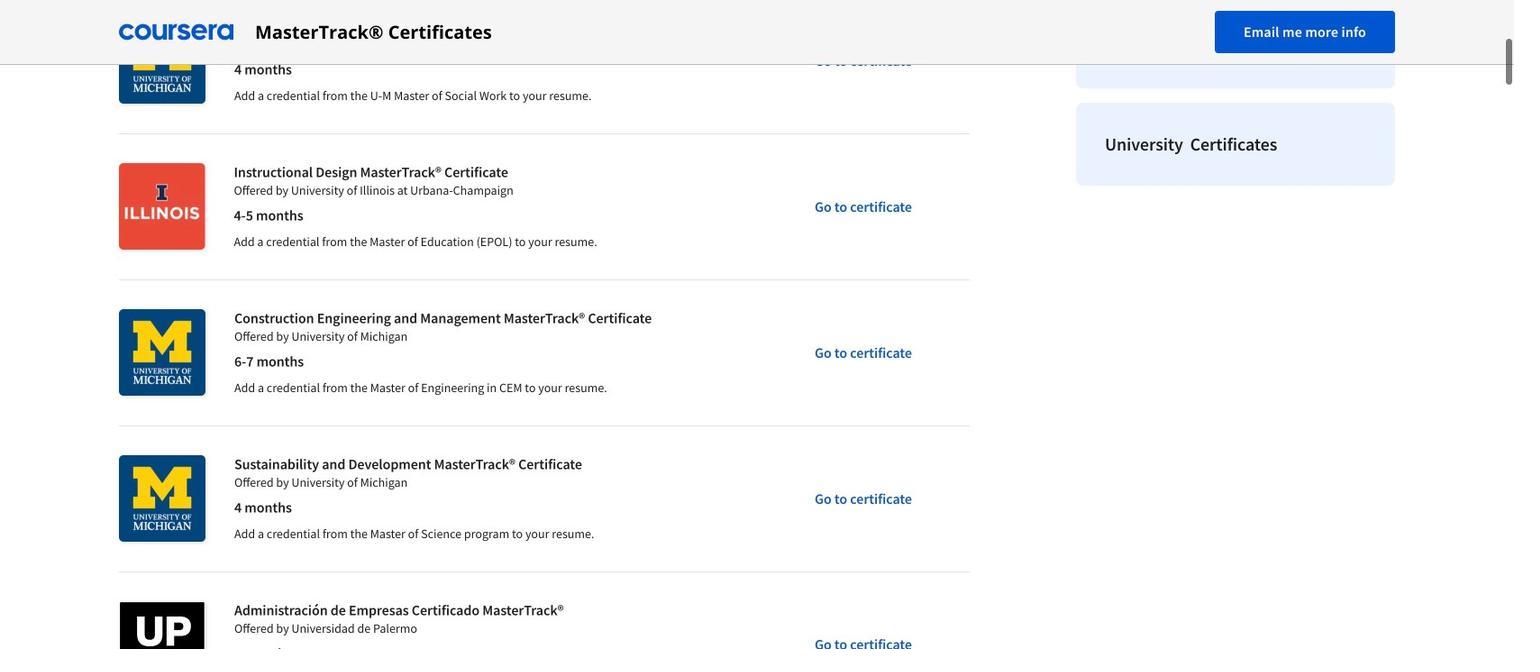 Task type: describe. For each thing, give the bounding box(es) containing it.
coursera image
[[119, 18, 233, 46]]



Task type: vqa. For each thing, say whether or not it's contained in the screenshot.
'list'
yes



Task type: locate. For each thing, give the bounding box(es) containing it.
2 vertical spatial university of michigan image
[[119, 455, 206, 542]]

0 vertical spatial university of michigan image
[[119, 17, 206, 104]]

university of illinois at urbana-champaign image
[[119, 163, 205, 250]]

universidad de palermo image
[[119, 601, 206, 649]]

list
[[1069, 0, 1403, 193]]

3 university of michigan image from the top
[[119, 455, 206, 542]]

2 university of michigan image from the top
[[119, 309, 206, 396]]

1 university of michigan image from the top
[[119, 17, 206, 104]]

1 vertical spatial university of michigan image
[[119, 309, 206, 396]]

university of michigan image
[[119, 17, 206, 104], [119, 309, 206, 396], [119, 455, 206, 542]]



